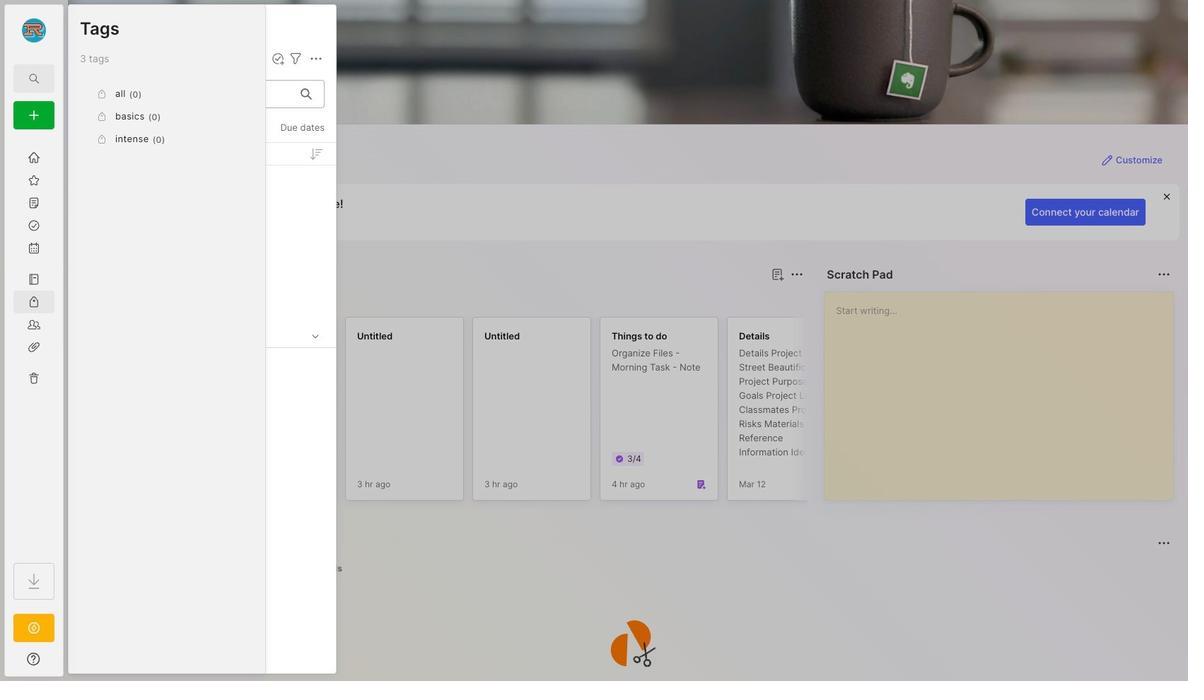 Task type: describe. For each thing, give the bounding box(es) containing it.
12 row from the top
[[74, 553, 330, 579]]

upgrade image
[[25, 620, 42, 637]]

2 horizontal spatial tab
[[309, 560, 349, 577]]

WHAT'S NEW field
[[5, 648, 63, 671]]

11 row from the top
[[74, 525, 330, 551]]

10 row from the top
[[74, 497, 330, 522]]

home image
[[27, 151, 41, 165]]

7 row from the top
[[74, 412, 330, 437]]

4 row from the top
[[74, 270, 330, 296]]

Find tasks… text field
[[83, 82, 292, 106]]

edit search image
[[25, 70, 42, 87]]

account image
[[22, 18, 46, 42]]

tree inside main element
[[5, 138, 63, 551]]

9 row from the top
[[74, 468, 330, 494]]



Task type: locate. For each thing, give the bounding box(es) containing it.
8 row from the top
[[74, 440, 330, 466]]

3 row from the top
[[74, 242, 330, 267]]

Start writing… text field
[[837, 292, 1173, 489]]

main element
[[0, 0, 68, 681]]

6 row from the top
[[74, 384, 330, 409]]

row group
[[80, 83, 254, 151], [69, 143, 336, 619], [91, 317, 1189, 509]]

new task image
[[271, 52, 285, 66]]

collapse 01_completed image
[[309, 329, 323, 343]]

5 row from the top
[[74, 355, 330, 381]]

click to expand image
[[62, 655, 73, 672]]

Account field
[[5, 16, 63, 45]]

row
[[74, 173, 330, 211], [74, 214, 330, 239], [74, 242, 330, 267], [74, 270, 330, 296], [74, 355, 330, 381], [74, 384, 330, 409], [74, 412, 330, 437], [74, 440, 330, 466], [74, 468, 330, 494], [74, 497, 330, 522], [74, 525, 330, 551], [74, 553, 330, 579], [74, 582, 330, 607]]

tab list
[[93, 560, 1169, 577]]

13 row from the top
[[74, 582, 330, 607]]

2 row from the top
[[74, 214, 330, 239]]

tree
[[5, 138, 63, 551]]

tab
[[141, 292, 198, 309], [267, 560, 304, 577], [309, 560, 349, 577]]

0 horizontal spatial tab
[[141, 292, 198, 309]]

1 horizontal spatial tab
[[267, 560, 304, 577]]

1 row from the top
[[74, 173, 330, 211]]



Task type: vqa. For each thing, say whether or not it's contained in the screenshot.
search field inside the Main element
no



